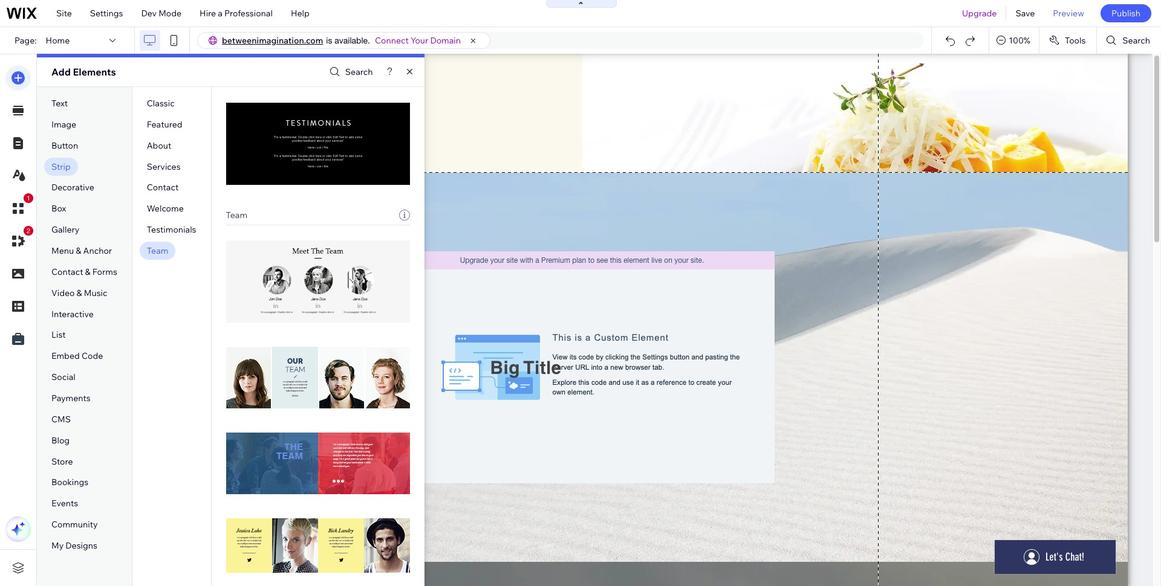 Task type: describe. For each thing, give the bounding box(es) containing it.
payments
[[51, 393, 91, 404]]

tools
[[1065, 35, 1086, 46]]

social
[[51, 372, 75, 383]]

1 button
[[5, 194, 33, 221]]

connect
[[375, 35, 409, 46]]

video & music
[[51, 288, 107, 299]]

button
[[51, 140, 78, 151]]

music
[[84, 288, 107, 299]]

save
[[1016, 8, 1035, 19]]

1 horizontal spatial team
[[226, 210, 247, 221]]

services
[[147, 161, 181, 172]]

tools button
[[1040, 27, 1097, 54]]

available.
[[335, 36, 370, 45]]

preview
[[1053, 8, 1085, 19]]

store
[[51, 456, 73, 467]]

home
[[46, 35, 70, 46]]

contact for contact & forms
[[51, 267, 83, 278]]

& for contact
[[85, 267, 91, 278]]

events
[[51, 499, 78, 510]]

designs
[[66, 541, 97, 552]]

hire a professional
[[200, 8, 273, 19]]

a
[[218, 8, 223, 19]]

interactive
[[51, 309, 94, 320]]

embed
[[51, 351, 80, 362]]

classic
[[147, 98, 175, 109]]

is
[[326, 36, 332, 45]]

help
[[291, 8, 310, 19]]

about
[[147, 140, 171, 151]]

testimonials
[[147, 225, 196, 235]]

featured
[[147, 119, 182, 130]]

bookings
[[51, 478, 88, 488]]

contact & forms
[[51, 267, 117, 278]]

menu
[[51, 246, 74, 257]]

is available. connect your domain
[[326, 35, 461, 46]]

1
[[27, 195, 30, 202]]

image
[[51, 119, 76, 130]]

cms
[[51, 414, 71, 425]]

embed code
[[51, 351, 103, 362]]

professional
[[224, 8, 273, 19]]

decorative
[[51, 182, 94, 193]]

elements
[[73, 66, 116, 78]]

anchor
[[83, 246, 112, 257]]

hire
[[200, 8, 216, 19]]

& for video
[[77, 288, 82, 299]]



Task type: locate. For each thing, give the bounding box(es) containing it.
contact
[[147, 182, 179, 193], [51, 267, 83, 278]]

save button
[[1007, 0, 1044, 27]]

search down available.
[[345, 67, 373, 77]]

strip
[[51, 161, 71, 172]]

100% button
[[990, 27, 1039, 54]]

site
[[56, 8, 72, 19]]

forms
[[92, 267, 117, 278]]

& right "video"
[[77, 288, 82, 299]]

0 vertical spatial team
[[226, 210, 247, 221]]

0 vertical spatial &
[[76, 246, 81, 257]]

add elements
[[51, 66, 116, 78]]

1 vertical spatial team
[[147, 246, 168, 257]]

gallery
[[51, 225, 79, 235]]

betweenimagination.com
[[222, 35, 323, 46]]

search button
[[1098, 27, 1161, 54], [327, 63, 373, 81]]

your
[[411, 35, 428, 46]]

domain
[[430, 35, 461, 46]]

my
[[51, 541, 64, 552]]

publish
[[1112, 8, 1141, 19]]

team
[[226, 210, 247, 221], [147, 246, 168, 257]]

text
[[51, 98, 68, 109]]

settings
[[90, 8, 123, 19]]

welcome
[[147, 203, 184, 214]]

1 vertical spatial search
[[345, 67, 373, 77]]

box
[[51, 203, 66, 214]]

1 horizontal spatial search button
[[1098, 27, 1161, 54]]

&
[[76, 246, 81, 257], [85, 267, 91, 278], [77, 288, 82, 299]]

search button down available.
[[327, 63, 373, 81]]

community
[[51, 520, 98, 531]]

search down publish button
[[1123, 35, 1151, 46]]

100%
[[1009, 35, 1031, 46]]

add
[[51, 66, 71, 78]]

1 horizontal spatial search
[[1123, 35, 1151, 46]]

0 horizontal spatial search
[[345, 67, 373, 77]]

contact down services
[[147, 182, 179, 193]]

contact up "video"
[[51, 267, 83, 278]]

list
[[51, 330, 66, 341]]

dev mode
[[141, 8, 182, 19]]

& right the menu
[[76, 246, 81, 257]]

search
[[1123, 35, 1151, 46], [345, 67, 373, 77]]

0 vertical spatial contact
[[147, 182, 179, 193]]

2
[[27, 227, 30, 235]]

0 vertical spatial search
[[1123, 35, 1151, 46]]

publish button
[[1101, 4, 1152, 22]]

preview button
[[1044, 0, 1094, 27]]

video
[[51, 288, 75, 299]]

contact for contact
[[147, 182, 179, 193]]

my designs
[[51, 541, 97, 552]]

menu & anchor
[[51, 246, 112, 257]]

0 horizontal spatial search button
[[327, 63, 373, 81]]

1 vertical spatial contact
[[51, 267, 83, 278]]

2 button
[[5, 226, 33, 254]]

upgrade
[[962, 8, 997, 19]]

0 vertical spatial search button
[[1098, 27, 1161, 54]]

0 horizontal spatial contact
[[51, 267, 83, 278]]

mode
[[159, 8, 182, 19]]

1 vertical spatial search button
[[327, 63, 373, 81]]

search button down publish
[[1098, 27, 1161, 54]]

blog
[[51, 435, 70, 446]]

1 horizontal spatial contact
[[147, 182, 179, 193]]

dev
[[141, 8, 157, 19]]

1 vertical spatial &
[[85, 267, 91, 278]]

code
[[82, 351, 103, 362]]

& left "forms"
[[85, 267, 91, 278]]

2 vertical spatial &
[[77, 288, 82, 299]]

& for menu
[[76, 246, 81, 257]]

0 horizontal spatial team
[[147, 246, 168, 257]]



Task type: vqa. For each thing, say whether or not it's contained in the screenshot.
Services
yes



